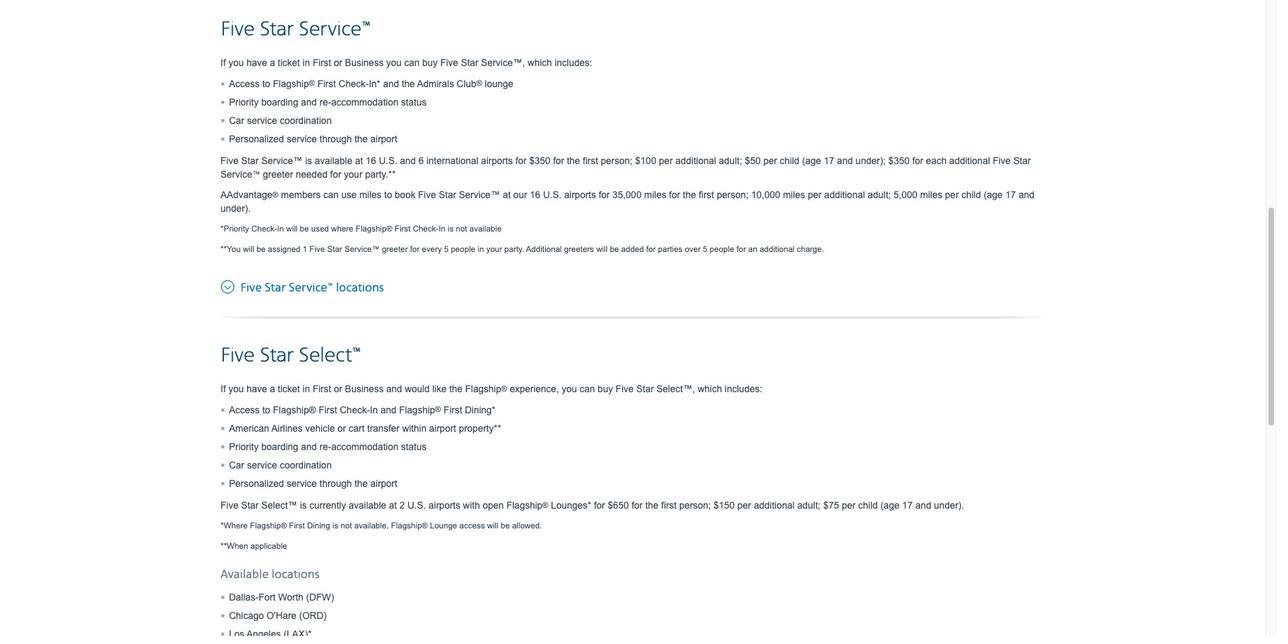 Task type: vqa. For each thing, say whether or not it's contained in the screenshot.
First name related to Passenger 3
no



Task type: locate. For each thing, give the bounding box(es) containing it.
miles
[[360, 189, 382, 200], [645, 189, 667, 200], [783, 189, 806, 200], [921, 189, 943, 200]]

first inside members can use miles to book five star service™ at our 16 u.s. airports for 35,000 miles for the first person; 10,000 miles per additional adult; 5,000 miles per child (age 17 and under).
[[699, 189, 715, 200]]

in for can
[[303, 57, 310, 68]]

people right every
[[451, 244, 476, 254]]

currently
[[310, 500, 346, 511]]

personalized up 'aadvantage ®'
[[229, 133, 284, 144]]

0 vertical spatial status
[[401, 96, 427, 107]]

0 horizontal spatial first
[[583, 155, 598, 166]]

0 vertical spatial to
[[262, 78, 270, 89]]

first down the five star service™ on the left of the page
[[313, 57, 331, 68]]

per
[[659, 155, 673, 166], [764, 155, 778, 166], [808, 189, 822, 200], [946, 189, 959, 200], [738, 500, 752, 511], [842, 500, 856, 511]]

additional
[[676, 155, 717, 166], [950, 155, 991, 166], [825, 189, 866, 200], [760, 244, 795, 254], [754, 500, 795, 511]]

a up flagship®
[[270, 383, 275, 394]]

1 vertical spatial if
[[221, 383, 226, 394]]

at inside members can use miles to book five star service™ at our 16 u.s. airports for 35,000 miles for the first person; 10,000 miles per additional adult; 5,000 miles per child (age 17 and under).
[[503, 189, 511, 200]]

service
[[221, 169, 252, 180], [345, 244, 372, 254]]

1 horizontal spatial in
[[370, 404, 378, 415]]

a down the five star service™ on the left of the page
[[270, 57, 275, 68]]

car service coordination up needed
[[229, 115, 332, 126]]

1 horizontal spatial people
[[710, 244, 735, 254]]

per right $50
[[764, 155, 778, 166]]

0 vertical spatial first
[[583, 155, 598, 166]]

adult; left '$75'
[[798, 500, 821, 511]]

$100
[[636, 155, 657, 166]]

in up every
[[439, 224, 446, 233]]

airport up *where flagship ® first dining is not available, flagship ® lounge access will be allowed.
[[371, 478, 398, 489]]

a for if you have a ticket in first or business you can buy five star service™, which includes:
[[270, 57, 275, 68]]

if you have a ticket in first or business you can buy five star service™, which includes:
[[221, 57, 593, 68]]

1 access from the top
[[229, 78, 260, 89]]

1 vertical spatial re-
[[320, 441, 331, 452]]

2 vertical spatial u.s.
[[408, 500, 426, 511]]

will
[[286, 224, 298, 233], [243, 244, 254, 254], [597, 244, 608, 254], [487, 521, 499, 530]]

1 a from the top
[[270, 57, 275, 68]]

service™ inside five star service™ is available at 16 u.s. and 6 international airports for $350 for the first person; $100 per additional adult; $50 per child (age 17 and under); $350 for each additional five star service
[[261, 155, 303, 166]]

1 vertical spatial access
[[229, 404, 260, 415]]

1 vertical spatial boarding
[[261, 441, 299, 452]]

ticket up flagship®
[[278, 383, 300, 394]]

1 horizontal spatial airports
[[481, 155, 513, 166]]

1 horizontal spatial under).
[[935, 500, 965, 511]]

™ down *priority check-in will be used where flagship ® first check-in is not available
[[372, 244, 380, 253]]

®
[[309, 78, 315, 87], [477, 78, 482, 87], [273, 190, 278, 199], [387, 224, 393, 233], [502, 384, 507, 393], [435, 404, 441, 413], [543, 500, 549, 509], [281, 521, 287, 530], [422, 521, 428, 530]]

not
[[456, 224, 467, 233], [341, 521, 352, 530]]

0 vertical spatial boarding
[[261, 96, 299, 107]]

adult; left 5,000
[[868, 189, 892, 200]]

person; left 10,000
[[717, 189, 749, 200]]

airport right within
[[429, 423, 456, 434]]

0 horizontal spatial 17
[[824, 155, 835, 166]]

0 vertical spatial adult;
[[719, 155, 743, 166]]

1 horizontal spatial ™
[[372, 244, 380, 253]]

lounges*
[[551, 500, 592, 511]]

2 vertical spatial in
[[303, 383, 310, 394]]

which
[[528, 57, 552, 68], [698, 383, 723, 394]]

is
[[305, 155, 312, 166], [448, 224, 454, 233], [300, 500, 307, 511], [333, 521, 339, 530]]

have for if you have a ticket in first or business you can buy five star service™, which includes:
[[247, 57, 267, 68]]

0 horizontal spatial not
[[341, 521, 352, 530]]

status down within
[[401, 441, 427, 452]]

0 vertical spatial car service coordination
[[229, 115, 332, 126]]

first for miles
[[699, 189, 715, 200]]

car service coordination
[[229, 115, 332, 126], [229, 459, 332, 470]]

16
[[366, 155, 376, 166], [530, 189, 541, 200]]

1 horizontal spatial your
[[487, 244, 502, 254]]

1 through from the top
[[320, 133, 352, 144]]

1 vertical spatial can
[[323, 189, 339, 200]]

2 horizontal spatial 17
[[1006, 189, 1017, 200]]

includes:
[[555, 57, 593, 68], [725, 383, 763, 394]]

or left cart
[[338, 423, 346, 434]]

1 vertical spatial select™
[[261, 500, 297, 511]]

16 right our
[[530, 189, 541, 200]]

1 horizontal spatial 5
[[703, 244, 708, 254]]

2 have from the top
[[247, 383, 267, 394]]

person; inside members can use miles to book five star service™ at our 16 u.s. airports for 35,000 miles for the first person; 10,000 miles per additional adult; 5,000 miles per child (age 17 and under).
[[717, 189, 749, 200]]

have down the five star service™ on the left of the page
[[247, 57, 267, 68]]

6
[[419, 155, 424, 166]]

™
[[252, 169, 260, 178], [372, 244, 380, 253]]

1 ticket from the top
[[278, 57, 300, 68]]

locations down *priority check-in will be used where flagship ® first check-in is not available
[[336, 280, 384, 295]]

service™ inside members can use miles to book five star service™ at our 16 u.s. airports for 35,000 miles for the first person; 10,000 miles per additional adult; 5,000 miles per child (age 17 and under).
[[459, 189, 500, 200]]

1 horizontal spatial $350
[[889, 155, 910, 166]]

members
[[281, 189, 321, 200]]

0 vertical spatial airport
[[371, 133, 398, 144]]

to for first
[[262, 78, 270, 89]]

in
[[277, 224, 284, 233], [439, 224, 446, 233], [370, 404, 378, 415]]

service up aadvantage on the top
[[221, 169, 252, 180]]

0 vertical spatial in
[[303, 57, 310, 68]]

be left 'used'
[[300, 224, 309, 233]]

1 vertical spatial service
[[345, 244, 372, 254]]

can right experience,
[[580, 383, 595, 394]]

dining*
[[465, 404, 496, 415]]

or
[[334, 57, 343, 68], [334, 383, 343, 394], [338, 423, 346, 434]]

status down admirals
[[401, 96, 427, 107]]

and inside members can use miles to book five star service™ at our 16 u.s. airports for 35,000 miles for the first person; 10,000 miles per additional adult; 5,000 miles per child (age 17 and under).
[[1019, 189, 1035, 200]]

0 vertical spatial car
[[229, 115, 244, 126]]

0 vertical spatial which
[[528, 57, 552, 68]]

1 vertical spatial accommodation
[[331, 441, 399, 452]]

at left our
[[503, 189, 511, 200]]

first
[[313, 57, 331, 68], [318, 78, 336, 89], [395, 224, 411, 233], [313, 383, 331, 394], [319, 404, 337, 415], [444, 404, 462, 415], [289, 521, 305, 530]]

have
[[247, 57, 267, 68], [247, 383, 267, 394]]

2 coordination from the top
[[280, 459, 332, 470]]

2 boarding from the top
[[261, 441, 299, 452]]

additional right '$100'
[[676, 155, 717, 166]]

2 vertical spatial can
[[580, 383, 595, 394]]

airports left 35,000
[[565, 189, 596, 200]]

1 horizontal spatial person;
[[680, 500, 711, 511]]

0 horizontal spatial greeter
[[263, 169, 293, 180]]

an
[[749, 244, 758, 254]]

2 horizontal spatial u.s.
[[543, 189, 562, 200]]

car service coordination down the airlines
[[229, 459, 332, 470]]

miles right 10,000
[[783, 189, 806, 200]]

0 horizontal spatial 5
[[444, 244, 449, 254]]

service down *priority check-in will be used where flagship ® first check-in is not available
[[345, 244, 372, 254]]

available up ™ greeter needed for your party.** at the top
[[315, 155, 353, 166]]

priority boarding and re-accommodation status down access to flagship ® first check-in* and the admirals club ® lounge
[[229, 96, 427, 107]]

five
[[221, 17, 255, 42], [441, 57, 459, 68], [221, 155, 239, 166], [993, 155, 1011, 166], [418, 189, 436, 200], [310, 244, 325, 254], [240, 280, 262, 295], [221, 343, 255, 368], [616, 383, 634, 394], [221, 500, 239, 511]]

2 horizontal spatial in
[[439, 224, 446, 233]]

you
[[229, 57, 244, 68], [386, 57, 402, 68], [229, 383, 244, 394], [562, 383, 577, 394]]

0 vertical spatial under).
[[221, 203, 251, 214]]

have up american
[[247, 383, 267, 394]]

0 vertical spatial service
[[221, 169, 252, 180]]

person; for miles
[[717, 189, 749, 200]]

2 $350 from the left
[[889, 155, 910, 166]]

1 people from the left
[[451, 244, 476, 254]]

priority
[[229, 96, 259, 107], [229, 441, 259, 452]]

2 vertical spatial airports
[[429, 500, 461, 511]]

the down if you have a ticket in first or business you can buy five star service™, which includes:
[[402, 78, 415, 89]]

in*
[[369, 78, 381, 89]]

person; for $650
[[680, 500, 711, 511]]

1 5 from the left
[[444, 244, 449, 254]]

in up assigned
[[277, 224, 284, 233]]

in for would
[[303, 383, 310, 394]]

1 vertical spatial personalized
[[229, 478, 284, 489]]

1 vertical spatial have
[[247, 383, 267, 394]]

2 priority boarding and re-accommodation status from the top
[[229, 441, 427, 452]]

1 horizontal spatial can
[[405, 57, 420, 68]]

2 miles from the left
[[645, 189, 667, 200]]

0 vertical spatial personalized service through the airport
[[229, 133, 398, 144]]

1 vertical spatial to
[[384, 189, 392, 200]]

experience,
[[510, 383, 559, 394]]

american
[[229, 423, 269, 434]]

first
[[583, 155, 598, 166], [699, 189, 715, 200], [662, 500, 677, 511]]

$350
[[530, 155, 551, 166], [889, 155, 910, 166]]

your
[[344, 169, 363, 180], [487, 244, 502, 254]]

the inside members can use miles to book five star service™ at our 16 u.s. airports for 35,000 miles for the first person; 10,000 miles per additional adult; 5,000 miles per child (age 17 and under).
[[683, 189, 697, 200]]

in up 'american airlines vehicle or cart transfer within airport property**'
[[370, 404, 378, 415]]

0 vertical spatial select™
[[299, 343, 361, 368]]

1 if from the top
[[221, 57, 226, 68]]

0 horizontal spatial person;
[[601, 155, 633, 166]]

first up vehicle
[[319, 404, 337, 415]]

priority boarding and re-accommodation status
[[229, 96, 427, 107], [229, 441, 427, 452]]

™ inside **you will be assigned 1 five star service ™ greeter for every 5 people in your party. additional greeters will be added for parties over 5 people for an additional charge.
[[372, 244, 380, 253]]

2 business from the top
[[345, 383, 384, 394]]

1 vertical spatial person;
[[717, 189, 749, 200]]

0 vertical spatial locations
[[336, 280, 384, 295]]

open
[[483, 500, 504, 511]]

0 horizontal spatial service
[[221, 169, 252, 180]]

1 vertical spatial airports
[[565, 189, 596, 200]]

1 personalized service through the airport from the top
[[229, 133, 398, 144]]

1 vertical spatial first
[[699, 189, 715, 200]]

2 horizontal spatial can
[[580, 383, 595, 394]]

1 vertical spatial business
[[345, 383, 384, 394]]

2 vertical spatial (age
[[881, 500, 900, 511]]

2 vertical spatial person;
[[680, 500, 711, 511]]

at inside five star service™ is available at 16 u.s. and 6 international airports for $350 for the first person; $100 per additional adult; $50 per child (age 17 and under); $350 for each additional five star service
[[355, 155, 363, 166]]

additional right an on the top of page
[[760, 244, 795, 254]]

person;
[[601, 155, 633, 166], [717, 189, 749, 200], [680, 500, 711, 511]]

status
[[401, 96, 427, 107], [401, 441, 427, 452]]

at
[[355, 155, 363, 166], [503, 189, 511, 200], [389, 500, 397, 511]]

1 business from the top
[[345, 57, 384, 68]]

in left party.
[[478, 244, 484, 254]]

1 vertical spatial priority boarding and re-accommodation status
[[229, 441, 427, 452]]

american airlines vehicle or cart transfer within airport property**
[[229, 423, 501, 434]]

coordination up needed
[[280, 115, 332, 126]]

members can use miles to book five star service™ at our 16 u.s. airports for 35,000 miles for the first person; 10,000 miles per additional adult; 5,000 miles per child (age 17 and under).
[[221, 189, 1035, 214]]

first up over
[[699, 189, 715, 200]]

miles right use
[[360, 189, 382, 200]]

to down the five star service™ on the left of the page
[[262, 78, 270, 89]]

0 horizontal spatial buy
[[423, 57, 438, 68]]

over
[[685, 244, 701, 254]]

2 if from the top
[[221, 383, 226, 394]]

child inside five star service™ is available at 16 u.s. and 6 international airports for $350 for the first person; $100 per additional adult; $50 per child (age 17 and under); $350 for each additional five star service
[[780, 155, 800, 166]]

boarding
[[261, 96, 299, 107], [261, 441, 299, 452]]

2 priority from the top
[[229, 441, 259, 452]]

vehicle
[[305, 423, 335, 434]]

the up "available,"
[[355, 478, 368, 489]]

greeter up members
[[263, 169, 293, 180]]

car
[[229, 115, 244, 126], [229, 459, 244, 470]]

to for check-
[[262, 404, 270, 415]]

1 horizontal spatial not
[[456, 224, 467, 233]]

accommodation down 'american airlines vehicle or cart transfer within airport property**'
[[331, 441, 399, 452]]

1 horizontal spatial greeter
[[382, 244, 408, 254]]

u.s. inside members can use miles to book five star service™ at our 16 u.s. airports for 35,000 miles for the first person; 10,000 miles per additional adult; 5,000 miles per child (age 17 and under).
[[543, 189, 562, 200]]

1 vertical spatial buy
[[598, 383, 613, 394]]

be
[[300, 224, 309, 233], [257, 244, 266, 254], [610, 244, 619, 254], [501, 521, 510, 530]]

available up **you will be assigned 1 five star service ™ greeter for every 5 people in your party. additional greeters will be added for parties over 5 people for an additional charge.
[[470, 224, 502, 233]]

check- up assigned
[[251, 224, 277, 233]]

2 vertical spatial first
[[662, 500, 677, 511]]

person; left $150
[[680, 500, 711, 511]]

1 vertical spatial (age
[[984, 189, 1003, 200]]

personalized
[[229, 133, 284, 144], [229, 478, 284, 489]]

adult; inside members can use miles to book five star service™ at our 16 u.s. airports for 35,000 miles for the first person; 10,000 miles per additional adult; 5,000 miles per child (age 17 and under).
[[868, 189, 892, 200]]

u.s. up party.**
[[379, 155, 398, 166]]

re- down access to flagship ® first check-in* and the admirals club ® lounge
[[320, 96, 331, 107]]

2 ticket from the top
[[278, 383, 300, 394]]

(age
[[803, 155, 822, 166], [984, 189, 1003, 200], [881, 500, 900, 511]]

at left 2
[[389, 500, 397, 511]]

1 miles from the left
[[360, 189, 382, 200]]

0 vertical spatial business
[[345, 57, 384, 68]]

five star service™ locations
[[240, 280, 384, 295]]

u.s. right our
[[543, 189, 562, 200]]

flagship
[[273, 78, 309, 89], [356, 224, 387, 233], [465, 383, 502, 394], [399, 404, 435, 415], [507, 500, 543, 511], [250, 521, 281, 530], [391, 521, 422, 530]]

allowed.
[[512, 521, 542, 530]]

person; inside five star service™ is available at 16 u.s. and 6 international airports for $350 for the first person; $100 per additional adult; $50 per child (age 17 and under); $350 for each additional five star service
[[601, 155, 633, 166]]

business up access to flagship® first check-in and flagship ® first dining*
[[345, 383, 384, 394]]

2 horizontal spatial person;
[[717, 189, 749, 200]]

child inside members can use miles to book five star service™ at our 16 u.s. airports for 35,000 miles for the first person; 10,000 miles per additional adult; 5,000 miles per child (age 17 and under).
[[962, 189, 982, 200]]

worth
[[278, 592, 304, 602]]

the right $650
[[646, 500, 659, 511]]

or up access to flagship® first check-in and flagship ® first dining*
[[334, 383, 343, 394]]

2 people from the left
[[710, 244, 735, 254]]

1 vertical spatial which
[[698, 383, 723, 394]]

first inside five star service™ is available at 16 u.s. and 6 international airports for $350 for the first person; $100 per additional adult; $50 per child (age 17 and under); $350 for each additional five star service
[[583, 155, 598, 166]]

accommodation down access to flagship ® first check-in* and the admirals club ® lounge
[[331, 96, 399, 107]]

2 horizontal spatial at
[[503, 189, 511, 200]]

additional inside members can use miles to book five star service™ at our 16 u.s. airports for 35,000 miles for the first person; 10,000 miles per additional adult; 5,000 miles per child (age 17 and under).
[[825, 189, 866, 200]]

business for you
[[345, 57, 384, 68]]

service™ down "1"
[[289, 280, 333, 295]]

the up members can use miles to book five star service™ at our 16 u.s. airports for 35,000 miles for the first person; 10,000 miles per additional adult; 5,000 miles per child (age 17 and under).
[[567, 155, 580, 166]]

coordination
[[280, 115, 332, 126], [280, 459, 332, 470]]

per right '$100'
[[659, 155, 673, 166]]

check-
[[339, 78, 369, 89], [251, 224, 277, 233], [413, 224, 439, 233], [340, 404, 370, 415]]

1 horizontal spatial (age
[[881, 500, 900, 511]]

business
[[345, 57, 384, 68], [345, 383, 384, 394]]

2 a from the top
[[270, 383, 275, 394]]

accommodation
[[331, 96, 399, 107], [331, 441, 399, 452]]

miles right 35,000
[[645, 189, 667, 200]]

through up ™ greeter needed for your party.** at the top
[[320, 133, 352, 144]]

(age inside five star service™ is available at 16 u.s. and 6 international airports for $350 for the first person; $100 per additional adult; $50 per child (age 17 and under); $350 for each additional five star service
[[803, 155, 822, 166]]

0 horizontal spatial child
[[780, 155, 800, 166]]

0 vertical spatial 17
[[824, 155, 835, 166]]

adult; left $50
[[719, 155, 743, 166]]

0 vertical spatial 16
[[366, 155, 376, 166]]

0 horizontal spatial your
[[344, 169, 363, 180]]

to left book
[[384, 189, 392, 200]]

2 horizontal spatial child
[[962, 189, 982, 200]]

dallas-fort worth (dfw)
[[229, 592, 334, 602]]

first right $650
[[662, 500, 677, 511]]

re- down vehicle
[[320, 441, 331, 452]]

the inside five star service™ is available at 16 u.s. and 6 international airports for $350 for the first person; $100 per additional adult; $50 per child (age 17 and under); $350 for each additional five star service
[[567, 155, 580, 166]]

available
[[315, 155, 353, 166], [470, 224, 502, 233], [349, 500, 386, 511]]

per right '$75'
[[842, 500, 856, 511]]

1 have from the top
[[247, 57, 267, 68]]

airports inside members can use miles to book five star service™ at our 16 u.s. airports for 35,000 miles for the first person; 10,000 miles per additional adult; 5,000 miles per child (age 17 and under).
[[565, 189, 596, 200]]

1 vertical spatial car service coordination
[[229, 459, 332, 470]]

if for if you have a ticket in first or business you can buy five star service™, which includes:
[[221, 57, 226, 68]]

coordination down vehicle
[[280, 459, 332, 470]]

airports up lounge
[[429, 500, 461, 511]]

0 vertical spatial if
[[221, 57, 226, 68]]

1 vertical spatial not
[[341, 521, 352, 530]]

0 vertical spatial ™
[[252, 169, 260, 178]]

0 horizontal spatial locations
[[272, 567, 320, 582]]

in
[[303, 57, 310, 68], [478, 244, 484, 254], [303, 383, 310, 394]]

can up admirals
[[405, 57, 420, 68]]

1 personalized from the top
[[229, 133, 284, 144]]

0 vertical spatial priority boarding and re-accommodation status
[[229, 96, 427, 107]]

2 personalized service through the airport from the top
[[229, 478, 398, 489]]

0 horizontal spatial in
[[277, 224, 284, 233]]

and
[[383, 78, 399, 89], [301, 96, 317, 107], [400, 155, 416, 166], [838, 155, 853, 166], [1019, 189, 1035, 200], [386, 383, 402, 394], [381, 404, 397, 415], [301, 441, 317, 452], [916, 500, 932, 511]]

can
[[405, 57, 420, 68], [323, 189, 339, 200], [580, 383, 595, 394]]

0 vertical spatial (age
[[803, 155, 822, 166]]

1 car service coordination from the top
[[229, 115, 332, 126]]

child
[[780, 155, 800, 166], [962, 189, 982, 200], [859, 500, 878, 511]]

airport up party.**
[[371, 133, 398, 144]]

2 horizontal spatial airports
[[565, 189, 596, 200]]

will up assigned
[[286, 224, 298, 233]]

0 vertical spatial or
[[334, 57, 343, 68]]

airports right international
[[481, 155, 513, 166]]

first up flagship®
[[313, 383, 331, 394]]

5
[[444, 244, 449, 254], [703, 244, 708, 254]]

people right over
[[710, 244, 735, 254]]

under).
[[221, 203, 251, 214], [935, 500, 965, 511]]

not up **you will be assigned 1 five star service ™ greeter for every 5 people in your party. additional greeters will be added for parties over 5 people for an additional charge.
[[456, 224, 467, 233]]

1 status from the top
[[401, 96, 427, 107]]

service inside five star service™ is available at 16 u.s. and 6 international airports for $350 for the first person; $100 per additional adult; $50 per child (age 17 and under); $350 for each additional five star service
[[221, 169, 252, 180]]

1 horizontal spatial first
[[662, 500, 677, 511]]

be left added
[[610, 244, 619, 254]]

0 vertical spatial ticket
[[278, 57, 300, 68]]

locations
[[336, 280, 384, 295], [272, 567, 320, 582]]

1 horizontal spatial at
[[389, 500, 397, 511]]

ticket down the five star service™ on the left of the page
[[278, 57, 300, 68]]

2 access from the top
[[229, 404, 260, 415]]

service™ up needed
[[261, 155, 303, 166]]

5 right over
[[703, 244, 708, 254]]

flagship®
[[273, 404, 316, 415]]

personalized service through the airport up needed
[[229, 133, 398, 144]]

available
[[221, 567, 269, 582]]

service
[[247, 115, 277, 126], [287, 133, 317, 144], [247, 459, 277, 470], [287, 478, 317, 489]]

greeter
[[263, 169, 293, 180], [382, 244, 408, 254]]

service™ left our
[[459, 189, 500, 200]]

flagship down the five star service™ on the left of the page
[[273, 78, 309, 89]]

u.s. inside five star service™ is available at 16 u.s. and 6 international airports for $350 for the first person; $100 per additional adult; $50 per child (age 17 and under); $350 for each additional five star service
[[379, 155, 398, 166]]

personalized up *where
[[229, 478, 284, 489]]

0 vertical spatial child
[[780, 155, 800, 166]]

which right service™,
[[528, 57, 552, 68]]

greeter left every
[[382, 244, 408, 254]]

personalized service through the airport
[[229, 133, 398, 144], [229, 478, 398, 489]]

o'hare
[[267, 610, 297, 621]]

transfer
[[367, 423, 400, 434]]

1 horizontal spatial 16
[[530, 189, 541, 200]]



Task type: describe. For each thing, give the bounding box(es) containing it.
locations inside the five star service™ locations link
[[336, 280, 384, 295]]

0 horizontal spatial which
[[528, 57, 552, 68]]

per down the each
[[946, 189, 959, 200]]

check- up cart
[[340, 404, 370, 415]]

1 horizontal spatial 17
[[903, 500, 913, 511]]

would
[[405, 383, 430, 394]]

select™ for five star select™ is currently available at 2 u.s. airports with open flagship ® lounges* for $650 for the first person; $150 per additional adult; $75 per child (age 17 and under).
[[261, 500, 297, 511]]

chicago
[[229, 610, 264, 621]]

0 vertical spatial buy
[[423, 57, 438, 68]]

five star service™
[[221, 17, 371, 42]]

first left dining
[[289, 521, 305, 530]]

airlines
[[272, 423, 303, 434]]

dining
[[307, 521, 330, 530]]

17 inside members can use miles to book five star service™ at our 16 u.s. airports for 35,000 miles for the first person; 10,000 miles per additional adult; 5,000 miles per child (age 17 and under).
[[1006, 189, 1017, 200]]

a for if you have a ticket in first or business and would like the flagship ® experience, you can buy five star select™, which includes:
[[270, 383, 275, 394]]

(dfw)
[[306, 592, 334, 602]]

check- up every
[[413, 224, 439, 233]]

17 inside five star service™ is available at 16 u.s. and 6 international airports for $350 for the first person; $100 per additional adult; $50 per child (age 17 and under); $350 for each additional five star service
[[824, 155, 835, 166]]

2 re- from the top
[[320, 441, 331, 452]]

five inside the five star service™ locations link
[[240, 280, 262, 295]]

1 vertical spatial in
[[478, 244, 484, 254]]

2 accommodation from the top
[[331, 441, 399, 452]]

1 priority from the top
[[229, 96, 259, 107]]

flagship up the 'allowed.'
[[507, 500, 543, 511]]

*priority check-in will be used where flagship ® first check-in is not available
[[221, 224, 502, 233]]

book
[[395, 189, 416, 200]]

additional right the each
[[950, 155, 991, 166]]

our
[[514, 189, 527, 200]]

$150
[[714, 500, 735, 511]]

added
[[622, 244, 644, 254]]

chicago o'hare (ord)
[[229, 610, 327, 621]]

1 car from the top
[[229, 115, 244, 126]]

0 vertical spatial includes:
[[555, 57, 593, 68]]

0 vertical spatial greeter
[[263, 169, 293, 180]]

select™,
[[657, 383, 695, 394]]

lounge
[[485, 78, 514, 89]]

adult; inside five star service™ is available at 16 u.s. and 6 international airports for $350 for the first person; $100 per additional adult; $50 per child (age 17 and under); $350 for each additional five star service
[[719, 155, 743, 166]]

five star select™ is currently available at 2 u.s. airports with open flagship ® lounges* for $650 for the first person; $150 per additional adult; $75 per child (age 17 and under).
[[221, 500, 965, 511]]

service™ for five star service™ is available at 16 u.s. and 6 international airports for $350 for the first person; $100 per additional adult; $50 per child (age 17 and under); $350 for each additional five star service
[[261, 155, 303, 166]]

first down book
[[395, 224, 411, 233]]

® inside *priority check-in will be used where flagship ® first check-in is not available
[[387, 224, 393, 233]]

every
[[422, 244, 442, 254]]

flagship up within
[[399, 404, 435, 415]]

1 boarding from the top
[[261, 96, 299, 107]]

**you will be assigned 1 five star service ™ greeter for every 5 people in your party. additional greeters will be added for parties over 5 people for an additional charge.
[[221, 244, 825, 254]]

property**
[[459, 423, 501, 434]]

international
[[427, 155, 479, 166]]

be left assigned
[[257, 244, 266, 254]]

be left the 'allowed.'
[[501, 521, 510, 530]]

you up american
[[229, 383, 244, 394]]

is inside five star service™ is available at 16 u.s. and 6 international airports for $350 for the first person; $100 per additional adult; $50 per child (age 17 and under); $350 for each additional five star service
[[305, 155, 312, 166]]

1 horizontal spatial which
[[698, 383, 723, 394]]

ticket for if you have a ticket in first or business and would like the flagship ® experience, you can buy five star select™, which includes:
[[278, 383, 300, 394]]

access for flagship®
[[229, 404, 260, 415]]

access for flagship
[[229, 78, 260, 89]]

flagship right where
[[356, 224, 387, 233]]

parties
[[658, 244, 683, 254]]

**when
[[221, 541, 248, 551]]

can inside members can use miles to book five star service™ at our 16 u.s. airports for 35,000 miles for the first person; 10,000 miles per additional adult; 5,000 miles per child (age 17 and under).
[[323, 189, 339, 200]]

flagship up dining*
[[465, 383, 502, 394]]

if you have a ticket in first or business and would like the flagship ® experience, you can buy five star select™, which includes:
[[221, 383, 763, 394]]

assigned
[[268, 244, 301, 254]]

2 status from the top
[[401, 441, 427, 452]]

available,
[[354, 521, 389, 530]]

16 inside members can use miles to book five star service™ at our 16 u.s. airports for 35,000 miles for the first person; 10,000 miles per additional adult; 5,000 miles per child (age 17 and under).
[[530, 189, 541, 200]]

® inside the five star select™ is currently available at 2 u.s. airports with open flagship ® lounges* for $650 for the first person; $150 per additional adult; $75 per child (age 17 and under).
[[543, 500, 549, 509]]

five star service™ is available at 16 u.s. and 6 international airports for $350 for the first person; $100 per additional adult; $50 per child (age 17 and under); $350 for each additional five star service
[[221, 155, 1031, 180]]

5,000
[[894, 189, 918, 200]]

0 vertical spatial not
[[456, 224, 467, 233]]

to inside members can use miles to book five star service™ at our 16 u.s. airports for 35,000 miles for the first person; 10,000 miles per additional adult; 5,000 miles per child (age 17 and under).
[[384, 189, 392, 200]]

*priority
[[221, 224, 249, 233]]

check- down if you have a ticket in first or business you can buy five star service™, which includes:
[[339, 78, 369, 89]]

per right 10,000
[[808, 189, 822, 200]]

if for if you have a ticket in first or business and would like the flagship ® experience, you can buy five star select™, which includes:
[[221, 383, 226, 394]]

you up access to flagship ® first check-in* and the admirals club ® lounge
[[386, 57, 402, 68]]

business for and
[[345, 383, 384, 394]]

0 horizontal spatial airports
[[429, 500, 461, 511]]

1 horizontal spatial service
[[345, 244, 372, 254]]

access to flagship ® first check-in* and the admirals club ® lounge
[[229, 78, 514, 89]]

flagship down 2
[[391, 521, 422, 530]]

additional
[[526, 244, 562, 254]]

2 car from the top
[[229, 459, 244, 470]]

*where
[[221, 521, 248, 530]]

with
[[463, 500, 480, 511]]

charge.
[[797, 244, 825, 254]]

3 miles from the left
[[783, 189, 806, 200]]

$50
[[745, 155, 761, 166]]

1 horizontal spatial child
[[859, 500, 878, 511]]

first left in*
[[318, 78, 336, 89]]

(age inside members can use miles to book five star service™ at our 16 u.s. airports for 35,000 miles for the first person; 10,000 miles per additional adult; 5,000 miles per child (age 17 and under).
[[984, 189, 1003, 200]]

per right $150
[[738, 500, 752, 511]]

*where flagship ® first dining is not available, flagship ® lounge access will be allowed.
[[221, 521, 542, 530]]

access
[[460, 521, 485, 530]]

additional right $150
[[754, 500, 795, 511]]

greeters
[[564, 244, 594, 254]]

2 vertical spatial available
[[349, 500, 386, 511]]

4 miles from the left
[[921, 189, 943, 200]]

1
[[303, 244, 307, 254]]

® inside if you have a ticket in first or business and would like the flagship ® experience, you can buy five star select™, which includes:
[[502, 384, 507, 393]]

party.**
[[365, 169, 396, 180]]

0 vertical spatial can
[[405, 57, 420, 68]]

2
[[400, 500, 405, 511]]

under);
[[856, 155, 886, 166]]

first for $650
[[662, 500, 677, 511]]

will right **you
[[243, 244, 254, 254]]

club
[[457, 78, 477, 89]]

five star service™ locations link
[[221, 276, 384, 296]]

2 vertical spatial at
[[389, 500, 397, 511]]

five inside members can use miles to book five star service™ at our 16 u.s. airports for 35,000 miles for the first person; 10,000 miles per additional adult; 5,000 miles per child (age 17 and under).
[[418, 189, 436, 200]]

star inside members can use miles to book five star service™ at our 16 u.s. airports for 35,000 miles for the first person; 10,000 miles per additional adult; 5,000 miles per child (age 17 and under).
[[439, 189, 456, 200]]

service™ for five star service™
[[299, 17, 371, 42]]

$75
[[824, 500, 840, 511]]

(ord)
[[299, 610, 327, 621]]

under). inside members can use miles to book five star service™ at our 16 u.s. airports for 35,000 miles for the first person; 10,000 miles per additional adult; 5,000 miles per child (age 17 and under).
[[221, 203, 251, 214]]

dallas-
[[229, 592, 259, 602]]

where
[[331, 224, 354, 233]]

party.
[[505, 244, 525, 254]]

**when applicable
[[221, 541, 287, 551]]

aadvantage
[[221, 189, 273, 200]]

service™ for five star service™ locations
[[289, 280, 333, 295]]

1 re- from the top
[[320, 96, 331, 107]]

$650
[[608, 500, 629, 511]]

35,000
[[613, 189, 642, 200]]

1 vertical spatial available
[[470, 224, 502, 233]]

available locations
[[221, 567, 320, 582]]

**you
[[221, 244, 241, 254]]

you right experience,
[[562, 383, 577, 394]]

airports inside five star service™ is available at 16 u.s. and 6 international airports for $350 for the first person; $100 per additional adult; $50 per child (age 17 and under); $350 for each additional five star service
[[481, 155, 513, 166]]

™ greeter needed for your party.**
[[252, 169, 396, 180]]

1 vertical spatial airport
[[429, 423, 456, 434]]

select™ for five star select™
[[299, 343, 361, 368]]

2 car service coordination from the top
[[229, 459, 332, 470]]

expand image
[[221, 276, 238, 295]]

® inside 'aadvantage ®'
[[273, 190, 278, 199]]

the up party.**
[[355, 133, 368, 144]]

will right greeters
[[597, 244, 608, 254]]

will down open
[[487, 521, 499, 530]]

2 vertical spatial airport
[[371, 478, 398, 489]]

2 5 from the left
[[703, 244, 708, 254]]

2 through from the top
[[320, 478, 352, 489]]

lounge
[[430, 521, 457, 530]]

™ inside ™ greeter needed for your party.**
[[252, 169, 260, 178]]

used
[[311, 224, 329, 233]]

within
[[402, 423, 427, 434]]

you down the five star service™ on the left of the page
[[229, 57, 244, 68]]

ticket for if you have a ticket in first or business you can buy five star service™, which includes:
[[278, 57, 300, 68]]

2 vertical spatial adult;
[[798, 500, 821, 511]]

each
[[927, 155, 947, 166]]

1 vertical spatial greeter
[[382, 244, 408, 254]]

have for if you have a ticket in first or business and would like the flagship ® experience, you can buy five star select™, which includes:
[[247, 383, 267, 394]]

applicable
[[251, 541, 287, 551]]

like
[[433, 383, 447, 394]]

use
[[341, 189, 357, 200]]

aadvantage ®
[[221, 189, 278, 200]]

or for and
[[334, 383, 343, 394]]

16 inside five star service™ is available at 16 u.s. and 6 international airports for $350 for the first person; $100 per additional adult; $50 per child (age 17 and under); $350 for each additional five star service
[[366, 155, 376, 166]]

the right like
[[450, 383, 463, 394]]

needed
[[296, 169, 328, 180]]

1 accommodation from the top
[[331, 96, 399, 107]]

or for you
[[334, 57, 343, 68]]

five star select™
[[221, 343, 361, 368]]

available inside five star service™ is available at 16 u.s. and 6 international airports for $350 for the first person; $100 per additional adult; $50 per child (age 17 and under); $350 for each additional five star service
[[315, 155, 353, 166]]

admirals
[[417, 78, 454, 89]]

service™,
[[481, 57, 525, 68]]

1 horizontal spatial includes:
[[725, 383, 763, 394]]

1 priority boarding and re-accommodation status from the top
[[229, 96, 427, 107]]

2 vertical spatial or
[[338, 423, 346, 434]]

fort
[[259, 592, 276, 602]]

access to flagship® first check-in and flagship ® first dining*
[[229, 404, 496, 415]]

2 personalized from the top
[[229, 478, 284, 489]]

flagship up the applicable
[[250, 521, 281, 530]]

1 vertical spatial your
[[487, 244, 502, 254]]

10,000
[[752, 189, 781, 200]]

first down like
[[444, 404, 462, 415]]

1 coordination from the top
[[280, 115, 332, 126]]

® inside access to flagship® first check-in and flagship ® first dining*
[[435, 404, 441, 413]]

1 $350 from the left
[[530, 155, 551, 166]]

cart
[[349, 423, 365, 434]]



